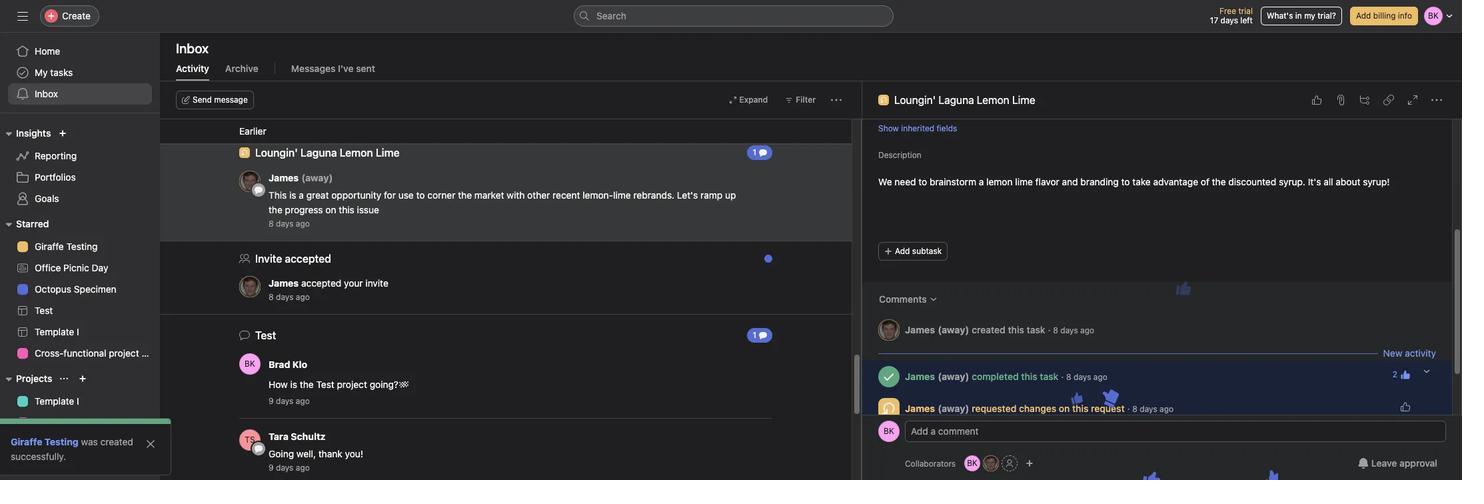 Task type: locate. For each thing, give the bounding box(es) containing it.
attachments: add a file to this task, loungin' laguna lemon lime image
[[1336, 95, 1347, 105]]

17
[[1211, 15, 1219, 25]]

0 vertical spatial template i
[[35, 326, 79, 337]]

show options, current sort, top image
[[60, 375, 68, 383]]

laguna down drinks
[[301, 147, 337, 159]]

1 horizontal spatial to
[[919, 176, 928, 187]]

to
[[919, 176, 928, 187], [1122, 176, 1130, 187], [416, 189, 425, 201]]

0 horizontal spatial on
[[326, 204, 336, 215]]

issue
[[357, 204, 379, 215]]

rebrands.
[[634, 189, 675, 201]]

project left going?
[[337, 379, 367, 390]]

is inside the james (away) this is a great opportunity for use to corner the market with other recent lemon-lime rebrands. let's ramp up the progress on this issue 8 days ago
[[289, 189, 296, 201]]

ja
[[246, 176, 254, 186], [246, 281, 254, 291], [885, 325, 894, 335], [987, 458, 996, 468]]

show inherited fields button
[[879, 122, 958, 134]]

show
[[879, 123, 899, 133]]

collaborators
[[905, 458, 956, 468]]

insights element
[[0, 121, 160, 212]]

what's
[[1267, 11, 1294, 21]]

2 template i link from the top
[[8, 391, 152, 412]]

2 template from the top
[[35, 395, 74, 407]]

2 horizontal spatial bk button
[[965, 455, 981, 471]]

new project or portfolio image
[[79, 375, 87, 383]]

for
[[384, 189, 396, 201]]

james link for created
[[905, 324, 936, 335]]

loungin' down drisco's drinks
[[255, 147, 298, 159]]

loungin' inside dialog
[[895, 94, 936, 106]]

1 vertical spatial octopus specimen link
[[8, 433, 152, 455]]

starred element
[[0, 212, 160, 367]]

james link for your
[[269, 277, 299, 289]]

what's in my trial?
[[1267, 11, 1337, 21]]

0 vertical spatial 1
[[753, 147, 757, 157]]

0 vertical spatial on
[[326, 204, 336, 215]]

8 inside james (away) completed this task · 8 days ago
[[1067, 372, 1072, 382]]

to right need
[[919, 176, 928, 187]]

1 octopus specimen from the top
[[35, 283, 116, 295]]

reporting link
[[8, 145, 152, 167]]

laguna for lemon
[[939, 94, 974, 106]]

2 vertical spatial test
[[316, 379, 335, 390]]

1 vertical spatial 0 likes. click to like this task image
[[1401, 401, 1411, 412]]

1 vertical spatial laguna
[[301, 147, 337, 159]]

template i down test link
[[35, 326, 79, 337]]

specimen
[[74, 283, 116, 295], [74, 438, 116, 449]]

9 days ago
[[269, 396, 310, 406]]

you!
[[345, 448, 363, 459]]

comments
[[879, 293, 927, 305]]

on inside the james (away) this is a great opportunity for use to corner the market with other recent lemon-lime rebrands. let's ramp up the progress on this issue 8 days ago
[[326, 204, 336, 215]]

1 vertical spatial specimen
[[74, 438, 116, 449]]

1 horizontal spatial bk button
[[879, 421, 900, 442]]

specimen left close icon
[[74, 438, 116, 449]]

1 vertical spatial giraffe testing
[[11, 436, 79, 447]]

1 for test
[[753, 330, 757, 340]]

bk button
[[239, 353, 261, 375], [879, 421, 900, 442], [965, 455, 981, 471]]

add left billing
[[1357, 11, 1372, 21]]

show options image
[[1423, 367, 1431, 375]]

send message button
[[176, 91, 254, 109]]

task for completed this task
[[1040, 370, 1059, 382]]

created right was
[[100, 436, 133, 447]]

fields
[[937, 123, 958, 133]]

leftcount image for test
[[759, 331, 767, 339]]

leftcount image for loungin' laguna lemon lime
[[759, 149, 767, 157]]

flavors
[[429, 131, 454, 141]]

add subtask
[[895, 246, 942, 256]]

0 vertical spatial cross-
[[35, 347, 64, 359]]

archive notifications image
[[758, 159, 769, 170]]

created inside loungin' laguna lemon lime dialog
[[972, 324, 1006, 335]]

james (away) this is a great opportunity for use to corner the market with other recent lemon-lime rebrands. let's ramp up the progress on this issue 8 days ago
[[269, 172, 739, 229]]

1 template i from the top
[[35, 326, 79, 337]]

1 vertical spatial loungin'
[[255, 147, 298, 159]]

inbox down my
[[35, 88, 58, 99]]

messages i've sent link
[[291, 63, 375, 81]]

· up the james (away) requested changes on this request · 8 days ago on the right bottom
[[1062, 370, 1064, 382]]

template i down show options, current sort, top image
[[35, 395, 79, 407]]

1 horizontal spatial created
[[972, 324, 1006, 335]]

0 likes. click to like this task image left attachments: add a file to this task, loungin' laguna lemon lime icon
[[1312, 95, 1323, 105]]

james (away) created this task · 8 days ago
[[905, 324, 1095, 335]]

1 vertical spatial on
[[1059, 402, 1070, 414]]

(away) down the comments popup button
[[938, 324, 970, 335]]

giraffe testing link
[[8, 236, 152, 257], [11, 436, 79, 447]]

ja button left add or remove collaborators image
[[983, 455, 999, 471]]

james accepted your invite 8 days ago
[[269, 277, 389, 302]]

9
[[269, 396, 274, 406], [269, 463, 274, 473]]

archive
[[225, 63, 259, 74]]

cross- inside starred element
[[35, 347, 64, 359]]

2 cross-functional project plan from the top
[[35, 417, 160, 428]]

cross- inside projects element
[[35, 417, 64, 428]]

octopus
[[35, 283, 71, 295], [35, 438, 71, 449]]

0 vertical spatial 9
[[269, 396, 274, 406]]

0 vertical spatial cross-functional project plan
[[35, 347, 160, 359]]

0 vertical spatial is
[[289, 189, 296, 201]]

about
[[1336, 176, 1361, 187]]

to left take
[[1122, 176, 1130, 187]]

1 9 from the top
[[269, 396, 274, 406]]

2 9 from the top
[[269, 463, 274, 473]]

laguna for lemon lime
[[301, 147, 337, 159]]

· right request
[[1128, 402, 1130, 414]]

plan inside starred element
[[142, 347, 160, 359]]

0 vertical spatial loungin'
[[895, 94, 936, 106]]

the right of
[[1212, 176, 1226, 187]]

0 vertical spatial template
[[35, 326, 74, 337]]

ja for ja button below invite accepted
[[246, 281, 254, 291]]

project down test link
[[109, 347, 139, 359]]

functional up new project or portfolio icon
[[64, 347, 106, 359]]

brainstorm
[[930, 176, 977, 187]]

inbox up activity
[[176, 41, 209, 56]]

james for your
[[269, 277, 299, 289]]

octopus specimen up invite
[[35, 438, 116, 449]]

(away) left requested
[[938, 402, 970, 414]]

changes
[[1019, 402, 1057, 414]]

this down opportunity
[[339, 204, 355, 215]]

task for created this task
[[1027, 324, 1046, 335]]

klo
[[293, 358, 307, 370]]

9 down going
[[269, 463, 274, 473]]

giraffe testing up successfully.
[[11, 436, 79, 447]]

1 template from the top
[[35, 326, 74, 337]]

james link for requested
[[905, 402, 936, 414]]

0 vertical spatial leftcount image
[[759, 149, 767, 157]]

octopus for cross-
[[35, 438, 71, 449]]

1 cross-functional project plan from the top
[[35, 347, 160, 359]]

what's in my trial? button
[[1261, 7, 1343, 25]]

advantage
[[1154, 176, 1199, 187]]

on down great
[[326, 204, 336, 215]]

on
[[326, 204, 336, 215], [1059, 402, 1070, 414]]

1 vertical spatial 1
[[753, 330, 757, 340]]

1 vertical spatial created
[[100, 436, 133, 447]]

1 horizontal spatial bk
[[884, 426, 895, 436]]

1 vertical spatial 9
[[269, 463, 274, 473]]

ago inside james (away) created this task · 8 days ago
[[1081, 325, 1095, 335]]

octopus specimen down "picnic"
[[35, 283, 116, 295]]

insights
[[16, 127, 51, 139]]

discounted
[[1229, 176, 1277, 187]]

messages
[[291, 63, 336, 74]]

0 vertical spatial project
[[109, 347, 139, 359]]

james
[[269, 172, 299, 183], [269, 277, 299, 289], [905, 324, 936, 335], [905, 370, 936, 382], [905, 402, 936, 414]]

2 cross- from the top
[[35, 417, 64, 428]]

2 specimen from the top
[[74, 438, 116, 449]]

brainstorm
[[328, 131, 369, 141]]

0 vertical spatial 0 likes. click to like this task image
[[1312, 95, 1323, 105]]

1 vertical spatial bk button
[[879, 421, 900, 442]]

a left lemon
[[979, 176, 984, 187]]

created up the completed
[[972, 324, 1006, 335]]

8 inside james accepted your invite 8 days ago
[[269, 292, 274, 302]]

1 i from the top
[[77, 326, 79, 337]]

ago
[[296, 219, 310, 229], [296, 292, 310, 302], [1081, 325, 1095, 335], [1094, 372, 1108, 382], [296, 396, 310, 406], [1160, 404, 1174, 414], [296, 463, 310, 473]]

projects
[[16, 373, 52, 384]]

2 cross-functional project plan link from the top
[[8, 412, 160, 433]]

starred button
[[0, 216, 49, 232]]

0 horizontal spatial to
[[416, 189, 425, 201]]

james for this
[[269, 172, 299, 183]]

james inside james accepted your invite 8 days ago
[[269, 277, 299, 289]]

2 1 from the top
[[753, 330, 757, 340]]

template i link up new project or portfolio icon
[[8, 321, 152, 343]]

1 horizontal spatial add
[[1357, 11, 1372, 21]]

2 plan from the top
[[142, 417, 160, 428]]

0 vertical spatial functional
[[64, 347, 106, 359]]

1 vertical spatial cross-
[[35, 417, 64, 428]]

lime left flavor
[[1016, 176, 1033, 187]]

project up was created successfully.
[[109, 417, 139, 428]]

cross-functional project plan
[[35, 347, 160, 359], [35, 417, 160, 428]]

0 vertical spatial a
[[979, 176, 984, 187]]

plan
[[142, 347, 160, 359], [142, 417, 160, 428]]

1 vertical spatial cross-functional project plan
[[35, 417, 160, 428]]

i inside starred element
[[77, 326, 79, 337]]

1 vertical spatial add
[[895, 246, 910, 256]]

ago inside the james (away) requested changes on this request · 8 days ago
[[1160, 404, 1174, 414]]

well,
[[297, 448, 316, 459]]

1 vertical spatial template i link
[[8, 391, 152, 412]]

·
[[1048, 324, 1051, 335], [1062, 370, 1064, 382], [1128, 402, 1130, 414]]

cross-functional project plan up new project or portfolio icon
[[35, 347, 160, 359]]

lemon
[[987, 176, 1013, 187]]

2 template i from the top
[[35, 395, 79, 407]]

i down new project or portfolio icon
[[77, 395, 79, 407]]

0 horizontal spatial ·
[[1048, 324, 1051, 335]]

laguna up fields
[[939, 94, 974, 106]]

archive notification image
[[758, 330, 769, 341]]

my tasks
[[35, 67, 73, 78]]

a up progress
[[299, 189, 304, 201]]

giraffe testing link up successfully.
[[11, 436, 79, 447]]

task up the james (away) requested changes on this request · 8 days ago on the right bottom
[[1040, 370, 1059, 382]]

8 inside the james (away) requested changes on this request · 8 days ago
[[1133, 404, 1138, 414]]

0 vertical spatial octopus specimen link
[[8, 279, 152, 300]]

days inside free trial 17 days left
[[1221, 15, 1239, 25]]

is
[[289, 189, 296, 201], [290, 379, 297, 390]]

days inside james (away) created this task · 8 days ago
[[1061, 325, 1078, 335]]

specimen inside projects element
[[74, 438, 116, 449]]

projects element
[[0, 367, 160, 480]]

ago inside the james (away) this is a great opportunity for use to corner the market with other recent lemon-lime rebrands. let's ramp up the progress on this issue 8 days ago
[[296, 219, 310, 229]]

a inside dialog
[[979, 176, 984, 187]]

0 vertical spatial created
[[972, 324, 1006, 335]]

1 vertical spatial template i
[[35, 395, 79, 407]]

send message
[[193, 95, 248, 105]]

market
[[475, 189, 504, 201]]

inherited
[[902, 123, 935, 133]]

0 horizontal spatial test
[[35, 305, 53, 316]]

plan inside projects element
[[142, 417, 160, 428]]

1 plan from the top
[[142, 347, 160, 359]]

with
[[507, 189, 525, 201]]

invite
[[37, 457, 61, 468]]

0 vertical spatial giraffe
[[35, 241, 64, 252]]

info
[[1399, 11, 1413, 21]]

0 vertical spatial i
[[77, 326, 79, 337]]

functional inside starred element
[[64, 347, 106, 359]]

2 vertical spatial bk
[[968, 458, 978, 468]]

0 vertical spatial ·
[[1048, 324, 1051, 335]]

add left the subtask
[[895, 246, 910, 256]]

james for completed
[[905, 370, 936, 382]]

0 vertical spatial giraffe testing
[[35, 241, 98, 252]]

loungin' laguna lemon lime dialog
[[863, 9, 1463, 480]]

1 vertical spatial bk
[[884, 426, 895, 436]]

james for requested
[[905, 402, 936, 414]]

add or remove collaborators image
[[1026, 459, 1034, 467]]

1 cross- from the top
[[35, 347, 64, 359]]

0 likes. click to like this task image
[[1312, 95, 1323, 105], [1401, 401, 1411, 412]]

(away) inside the james (away) this is a great opportunity for use to corner the market with other recent lemon-lime rebrands. let's ramp up the progress on this issue 8 days ago
[[301, 172, 333, 183]]

is right this
[[289, 189, 296, 201]]

functional up was
[[64, 417, 106, 428]]

0 vertical spatial test
[[35, 305, 53, 316]]

1 vertical spatial testing
[[45, 436, 79, 447]]

giraffe testing up office picnic day
[[35, 241, 98, 252]]

0 likes. click to like this task image down 2 button
[[1401, 401, 1411, 412]]

the right corner
[[458, 189, 472, 201]]

completed
[[972, 370, 1019, 382]]

billing
[[1374, 11, 1396, 21]]

invite accepted
[[255, 253, 331, 265]]

loungin' up show inherited fields
[[895, 94, 936, 106]]

1 left archive notification image
[[753, 330, 757, 340]]

leftcount image up the archive notifications icon on the top of the page
[[759, 149, 767, 157]]

(away) for requested
[[938, 402, 970, 414]]

0 vertical spatial laguna
[[939, 94, 974, 106]]

1 horizontal spatial on
[[1059, 402, 1070, 414]]

0 vertical spatial plan
[[142, 347, 160, 359]]

1 horizontal spatial a
[[979, 176, 984, 187]]

more actions for this task image
[[1432, 95, 1443, 105]]

2 octopus from the top
[[35, 438, 71, 449]]

add subtask button
[[879, 242, 948, 261]]

this left request
[[1073, 402, 1089, 414]]

1 template i link from the top
[[8, 321, 152, 343]]

0 vertical spatial template i link
[[8, 321, 152, 343]]

0 vertical spatial octopus specimen
[[35, 283, 116, 295]]

1 vertical spatial octopus specimen
[[35, 438, 116, 449]]

add
[[1357, 11, 1372, 21], [895, 246, 910, 256]]

1 vertical spatial ·
[[1062, 370, 1064, 382]]

successfully.
[[11, 451, 66, 462]]

1 vertical spatial inbox
[[35, 88, 58, 99]]

template i inside starred element
[[35, 326, 79, 337]]

ja button down invite accepted
[[239, 276, 261, 297]]

1 vertical spatial octopus
[[35, 438, 71, 449]]

1 vertical spatial lime
[[613, 189, 631, 201]]

a inside the james (away) this is a great opportunity for use to corner the market with other recent lemon-lime rebrands. let's ramp up the progress on this issue 8 days ago
[[299, 189, 304, 201]]

leftcount image right add to bookmarks icon
[[759, 331, 767, 339]]

on right changes
[[1059, 402, 1070, 414]]

0 vertical spatial bk
[[245, 359, 255, 369]]

james inside the james (away) this is a great opportunity for use to corner the market with other recent lemon-lime rebrands. let's ramp up the progress on this issue 8 days ago
[[269, 172, 299, 183]]

this
[[339, 204, 355, 215], [1008, 324, 1025, 335], [1022, 370, 1038, 382], [1073, 402, 1089, 414]]

octopus down office
[[35, 283, 71, 295]]

1 horizontal spatial test
[[255, 329, 276, 341]]

laguna inside dialog
[[939, 94, 974, 106]]

2 octopus specimen link from the top
[[8, 433, 152, 455]]

leave
[[1372, 457, 1398, 469]]

1 horizontal spatial ·
[[1062, 370, 1064, 382]]

0 vertical spatial giraffe testing link
[[8, 236, 152, 257]]

test
[[35, 305, 53, 316], [255, 329, 276, 341], [316, 379, 335, 390]]

1 vertical spatial i
[[77, 395, 79, 407]]

1 horizontal spatial lime
[[1016, 176, 1033, 187]]

other
[[527, 189, 550, 201]]

testing up 'office picnic day' link
[[66, 241, 98, 252]]

1 octopus from the top
[[35, 283, 71, 295]]

template down show options, current sort, top image
[[35, 395, 74, 407]]

template down test link
[[35, 326, 74, 337]]

0 vertical spatial octopus
[[35, 283, 71, 295]]

trial
[[1239, 6, 1253, 16]]

1 horizontal spatial laguna
[[939, 94, 974, 106]]

1 vertical spatial leftcount image
[[759, 331, 767, 339]]

0 vertical spatial inbox
[[176, 41, 209, 56]]

lime left 'rebrands.'
[[613, 189, 631, 201]]

functional inside projects element
[[64, 417, 106, 428]]

cross-functional project plan link up new project or portfolio icon
[[8, 343, 160, 364]]

1 leftcount image from the top
[[759, 149, 767, 157]]

octopus specimen link for picnic
[[8, 279, 152, 300]]

0 vertical spatial testing
[[66, 241, 98, 252]]

1 vertical spatial a
[[299, 189, 304, 201]]

i inside projects element
[[77, 395, 79, 407]]

octopus specimen link inside projects element
[[8, 433, 152, 455]]

picnic
[[63, 262, 89, 273]]

giraffe up office
[[35, 241, 64, 252]]

ago inside "tara schultz going well, thank you! 9 days ago"
[[296, 463, 310, 473]]

2 octopus specimen from the top
[[35, 438, 116, 449]]

2 vertical spatial ·
[[1128, 402, 1130, 414]]

🏁 image
[[399, 379, 409, 390]]

2 leftcount image from the top
[[759, 331, 767, 339]]

0 horizontal spatial inbox
[[35, 88, 58, 99]]

0 vertical spatial add
[[1357, 11, 1372, 21]]

this up james (away) completed this task · 8 days ago
[[1008, 324, 1025, 335]]

8 inside james (away) created this task · 8 days ago
[[1054, 325, 1059, 335]]

1 specimen from the top
[[74, 283, 116, 295]]

1 vertical spatial cross-functional project plan link
[[8, 412, 160, 433]]

1
[[753, 147, 757, 157], [753, 330, 757, 340]]

changes requested image
[[879, 95, 889, 105]]

0 vertical spatial cross-functional project plan link
[[8, 343, 160, 364]]

template i
[[35, 326, 79, 337], [35, 395, 79, 407]]

0 horizontal spatial loungin'
[[255, 147, 298, 159]]

1 1 from the top
[[753, 147, 757, 157]]

expand button
[[723, 91, 774, 109]]

(away)
[[301, 172, 333, 183], [938, 324, 970, 335], [938, 370, 970, 382], [938, 402, 970, 414]]

2 functional from the top
[[64, 417, 106, 428]]

ja button down comments
[[879, 319, 900, 341]]

cross- up was created successfully.
[[35, 417, 64, 428]]

is right the "how"
[[290, 379, 297, 390]]

i down test link
[[77, 326, 79, 337]]

1 vertical spatial giraffe
[[11, 436, 42, 447]]

0 horizontal spatial created
[[100, 436, 133, 447]]

cross-functional project plan up was
[[35, 417, 160, 428]]

testing up invite
[[45, 436, 79, 447]]

octopus inside starred element
[[35, 283, 71, 295]]

0 horizontal spatial add
[[895, 246, 910, 256]]

9 down the "how"
[[269, 396, 274, 406]]

2 horizontal spatial bk
[[968, 458, 978, 468]]

2 i from the top
[[77, 395, 79, 407]]

1 octopus specimen link from the top
[[8, 279, 152, 300]]

giraffe
[[35, 241, 64, 252], [11, 436, 42, 447]]

plan for 1st cross-functional project plan "link" from the top of the page
[[142, 347, 160, 359]]

octopus specimen link down "picnic"
[[8, 279, 152, 300]]

created inside was created successfully.
[[100, 436, 133, 447]]

0 vertical spatial specimen
[[74, 283, 116, 295]]

giraffe testing inside "link"
[[35, 241, 98, 252]]

to right the "use"
[[416, 189, 425, 201]]

1 vertical spatial template
[[35, 395, 74, 407]]

octopus up invite
[[35, 438, 71, 449]]

template i link down new project or portfolio icon
[[8, 391, 152, 412]]

1 down expand
[[753, 147, 757, 157]]

2 horizontal spatial to
[[1122, 176, 1130, 187]]

test inside starred element
[[35, 305, 53, 316]]

(away) up great
[[301, 172, 333, 183]]

cross-functional project plan link up was
[[8, 412, 160, 433]]

· up james (away) completed this task · 8 days ago
[[1048, 324, 1051, 335]]

2
[[1393, 369, 1398, 379]]

giraffe up successfully.
[[11, 436, 42, 447]]

(away) left the completed
[[938, 370, 970, 382]]

lime inside the james (away) this is a great opportunity for use to corner the market with other recent lemon-lime rebrands. let's ramp up the progress on this issue 8 days ago
[[613, 189, 631, 201]]

octopus specimen inside starred element
[[35, 283, 116, 295]]

specimen down day
[[74, 283, 116, 295]]

leftcount image
[[759, 149, 767, 157], [759, 331, 767, 339]]

hide sidebar image
[[17, 11, 28, 21]]

template i link inside starred element
[[8, 321, 152, 343]]

octopus specimen link up invite
[[8, 433, 152, 455]]

2 vertical spatial bk button
[[965, 455, 981, 471]]

giraffe testing link up "picnic"
[[8, 236, 152, 257]]

the inside loungin' laguna lemon lime dialog
[[1212, 176, 1226, 187]]

0 horizontal spatial bk button
[[239, 353, 261, 375]]

add inside loungin' laguna lemon lime dialog
[[895, 246, 910, 256]]

california
[[372, 131, 407, 141]]

this inside the james (away) this is a great opportunity for use to corner the market with other recent lemon-lime rebrands. let's ramp up the progress on this issue 8 days ago
[[339, 204, 355, 215]]

task up james (away) completed this task · 8 days ago
[[1027, 324, 1046, 335]]

cross- up projects
[[35, 347, 64, 359]]

specimen inside starred element
[[74, 283, 116, 295]]

octopus inside projects element
[[35, 438, 71, 449]]

0 horizontal spatial lime
[[613, 189, 631, 201]]

days
[[1221, 15, 1239, 25], [276, 219, 294, 229], [276, 292, 294, 302], [1061, 325, 1078, 335], [1074, 372, 1092, 382], [276, 396, 294, 406], [1140, 404, 1158, 414], [276, 463, 294, 473]]

1 vertical spatial test
[[255, 329, 276, 341]]

the down klo
[[300, 379, 314, 390]]

1 horizontal spatial loungin'
[[895, 94, 936, 106]]

octopus specimen inside projects element
[[35, 438, 116, 449]]

my tasks link
[[8, 62, 152, 83]]

1 functional from the top
[[64, 347, 106, 359]]

9 inside "tara schultz going well, thank you! 9 days ago"
[[269, 463, 274, 473]]



Task type: describe. For each thing, give the bounding box(es) containing it.
james (away) requested changes on this request · 8 days ago
[[905, 402, 1174, 414]]

james for created
[[905, 324, 936, 335]]

lime inside dialog
[[1016, 176, 1033, 187]]

1 for loungin' laguna lemon lime
[[753, 147, 757, 157]]

· for created this task
[[1048, 324, 1051, 335]]

i've
[[338, 63, 354, 74]]

template inside projects element
[[35, 395, 74, 407]]

new image
[[59, 129, 67, 137]]

ago inside james accepted your invite 8 days ago
[[296, 292, 310, 302]]

cross-functional project plan inside projects element
[[35, 417, 160, 428]]

up
[[725, 189, 736, 201]]

was created successfully.
[[11, 436, 133, 462]]

show inherited fields
[[879, 123, 958, 133]]

add billing info
[[1357, 11, 1413, 21]]

1 vertical spatial project
[[337, 379, 367, 390]]

days inside the james (away) this is a great opportunity for use to corner the market with other recent lemon-lime rebrands. let's ramp up the progress on this issue 8 days ago
[[276, 219, 294, 229]]

days inside james accepted your invite 8 days ago
[[276, 292, 294, 302]]

create button
[[40, 5, 99, 27]]

filter button
[[780, 91, 822, 109]]

create
[[62, 10, 91, 21]]

add billing info button
[[1351, 7, 1419, 25]]

syrup!
[[1364, 176, 1390, 187]]

going?
[[370, 379, 399, 390]]

inbox link
[[8, 83, 152, 105]]

octopus for office
[[35, 283, 71, 295]]

office
[[35, 262, 61, 273]]

portfolios link
[[8, 167, 152, 188]]

goals
[[35, 193, 59, 204]]

1 vertical spatial giraffe testing link
[[11, 436, 79, 447]]

cross-functional project plan inside starred element
[[35, 347, 160, 359]]

brad
[[269, 358, 290, 370]]

tara schultz link
[[269, 431, 326, 442]]

testing inside "link"
[[66, 241, 98, 252]]

add to bookmarks image
[[737, 330, 747, 341]]

add for add subtask
[[895, 246, 910, 256]]

template i link inside projects element
[[8, 391, 152, 412]]

search list box
[[574, 5, 894, 27]]

giraffe inside "link"
[[35, 241, 64, 252]]

how is the test project going?
[[269, 379, 399, 390]]

archive notification image
[[758, 257, 769, 267]]

my
[[1305, 11, 1316, 21]]

archive link
[[225, 63, 259, 81]]

full screen image
[[1408, 95, 1419, 105]]

1 horizontal spatial inbox
[[176, 41, 209, 56]]

let's
[[677, 189, 698, 201]]

inbox inside global 'element'
[[35, 88, 58, 99]]

a for great
[[299, 189, 304, 201]]

1 vertical spatial is
[[290, 379, 297, 390]]

days inside james (away) completed this task · 8 days ago
[[1074, 372, 1092, 382]]

flavor
[[1036, 176, 1060, 187]]

brainstorm california cola flavors
[[328, 131, 454, 141]]

office picnic day
[[35, 262, 108, 273]]

syrup.
[[1279, 176, 1306, 187]]

all
[[1324, 176, 1334, 187]]

plan for second cross-functional project plan "link" from the top of the page
[[142, 417, 160, 428]]

giraffe testing link inside starred element
[[8, 236, 152, 257]]

reporting
[[35, 150, 77, 161]]

template inside starred element
[[35, 326, 74, 337]]

free trial 17 days left
[[1211, 6, 1253, 25]]

of
[[1201, 176, 1210, 187]]

opportunity
[[331, 189, 382, 201]]

how
[[269, 379, 288, 390]]

loungin' for loungin' laguna lemon lime
[[255, 147, 298, 159]]

corner
[[428, 189, 456, 201]]

test link
[[8, 300, 152, 321]]

it's
[[1309, 176, 1322, 187]]

my
[[35, 67, 48, 78]]

ja for ja button on the left of this
[[246, 176, 254, 186]]

the down this
[[269, 204, 283, 215]]

more actions image
[[831, 95, 842, 105]]

a for lemon
[[979, 176, 984, 187]]

· for completed this task
[[1062, 370, 1064, 382]]

1 cross-functional project plan link from the top
[[8, 343, 160, 364]]

starred
[[16, 218, 49, 229]]

add subtask image
[[1360, 95, 1371, 105]]

2 vertical spatial project
[[109, 417, 139, 428]]

we need to brainstorm a lemon lime flavor and branding to take advantage of the discounted syrup. it's all about syrup!
[[879, 176, 1390, 187]]

ja button left this
[[239, 171, 261, 192]]

days inside the james (away) requested changes on this request · 8 days ago
[[1140, 404, 1158, 414]]

this
[[269, 189, 287, 201]]

project inside starred element
[[109, 347, 139, 359]]

this up changes
[[1022, 370, 1038, 382]]

0 horizontal spatial bk
[[245, 359, 255, 369]]

1 horizontal spatial 0 likes. click to like this task image
[[1401, 401, 1411, 412]]

0 vertical spatial bk button
[[239, 353, 261, 375]]

add for add billing info
[[1357, 11, 1372, 21]]

octopus specimen for functional
[[35, 438, 116, 449]]

send
[[193, 95, 212, 105]]

ramp
[[701, 189, 723, 201]]

ago inside james (away) completed this task · 8 days ago
[[1094, 372, 1108, 382]]

loungin' laguna lemon lime
[[895, 94, 1036, 106]]

leave approval button
[[1350, 451, 1447, 475]]

progress
[[285, 204, 323, 215]]

new
[[1384, 347, 1403, 359]]

use
[[398, 189, 414, 201]]

8 inside the james (away) this is a great opportunity for use to corner the market with other recent lemon-lime rebrands. let's ramp up the progress on this issue 8 days ago
[[269, 219, 274, 229]]

great
[[306, 189, 329, 201]]

octopus specimen link for functional
[[8, 433, 152, 455]]

close image
[[145, 439, 156, 449]]

days inside "tara schultz going well, thank you! 9 days ago"
[[276, 463, 294, 473]]

(away) for completed
[[938, 370, 970, 382]]

subtask
[[913, 246, 942, 256]]

search
[[597, 10, 627, 21]]

and
[[1062, 176, 1078, 187]]

lemon-
[[583, 189, 613, 201]]

add to bookmarks image
[[737, 159, 747, 170]]

copy approval link image
[[1384, 95, 1395, 105]]

0 horizontal spatial 0 likes. click to like this task image
[[1312, 95, 1323, 105]]

2 horizontal spatial ·
[[1128, 402, 1130, 414]]

2 horizontal spatial test
[[316, 379, 335, 390]]

drisco's drinks
[[250, 131, 307, 141]]

message
[[214, 95, 248, 105]]

invite
[[366, 277, 389, 289]]

recent
[[553, 189, 580, 201]]

invite button
[[13, 451, 70, 475]]

specimen for picnic
[[74, 283, 116, 295]]

day
[[92, 262, 108, 273]]

description
[[879, 150, 922, 160]]

james link for completed
[[905, 370, 936, 382]]

specimen for functional
[[74, 438, 116, 449]]

accepted
[[301, 277, 342, 289]]

new activity
[[1384, 347, 1437, 359]]

brad klo link
[[269, 358, 307, 370]]

ja for ja button under comments
[[885, 325, 894, 335]]

was
[[81, 436, 98, 447]]

tara schultz going well, thank you! 9 days ago
[[269, 431, 363, 473]]

leave approval
[[1372, 457, 1438, 469]]

octopus specimen for picnic
[[35, 283, 116, 295]]

global element
[[0, 33, 160, 113]]

loungin' for loungin' laguna lemon lime
[[895, 94, 936, 106]]

trial?
[[1318, 11, 1337, 21]]

(away) for this
[[301, 172, 333, 183]]

your
[[344, 277, 363, 289]]

ja for ja button to the left of add or remove collaborators image
[[987, 458, 996, 468]]

(away) for created
[[938, 324, 970, 335]]

to inside the james (away) this is a great opportunity for use to corner the market with other recent lemon-lime rebrands. let's ramp up the progress on this issue 8 days ago
[[416, 189, 425, 201]]

approval
[[1400, 457, 1438, 469]]

drisco's
[[250, 131, 281, 141]]

activity link
[[176, 63, 209, 81]]

request
[[1091, 402, 1125, 414]]

loungin' laguna lemon lime
[[255, 147, 400, 159]]

on inside dialog
[[1059, 402, 1070, 414]]

messages i've sent
[[291, 63, 375, 74]]

ts button
[[239, 429, 261, 451]]

template i inside projects element
[[35, 395, 79, 407]]

home
[[35, 45, 60, 57]]

free
[[1220, 6, 1237, 16]]

requested
[[972, 402, 1017, 414]]

left
[[1241, 15, 1253, 25]]



Task type: vqa. For each thing, say whether or not it's contained in the screenshot.
'Strikethrough' icon
no



